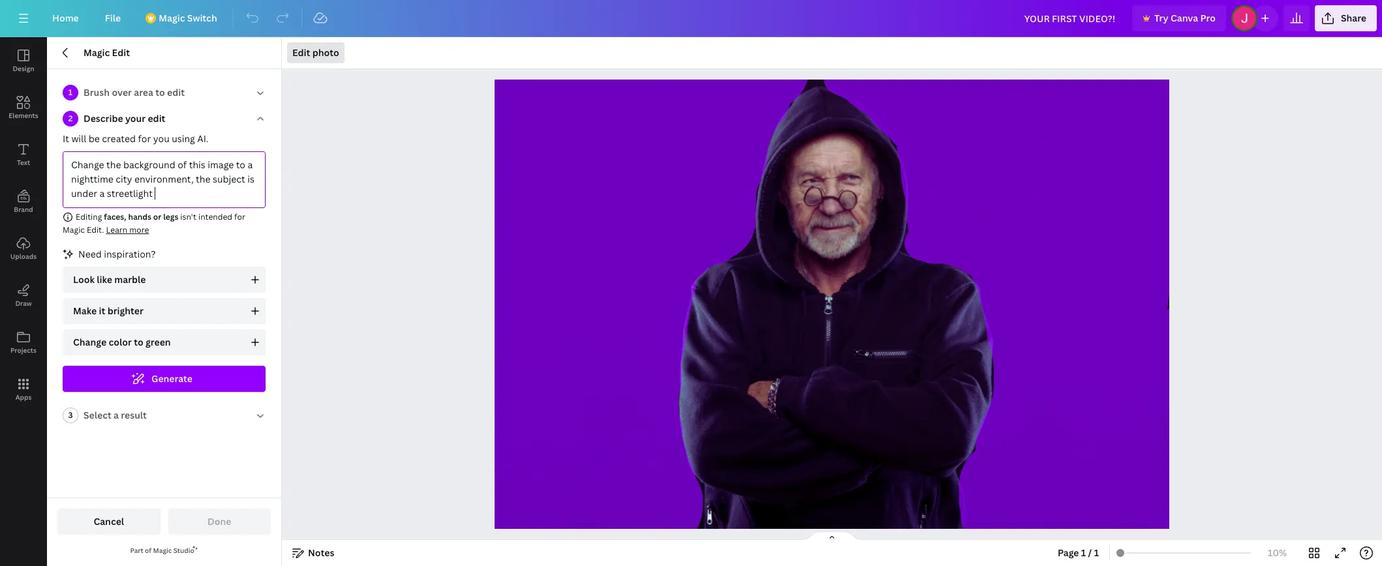 Task type: locate. For each thing, give the bounding box(es) containing it.
edit inside dropdown button
[[292, 46, 310, 59]]

0 horizontal spatial to
[[134, 336, 143, 349]]

select a result
[[84, 409, 147, 422]]

draw button
[[0, 272, 47, 319]]

1 horizontal spatial for
[[234, 211, 245, 223]]

draw
[[15, 299, 32, 308]]

1 right /
[[1094, 547, 1099, 559]]

1
[[68, 87, 73, 98], [1082, 547, 1086, 559], [1094, 547, 1099, 559]]

photo
[[312, 46, 339, 59]]

edit right 'area'
[[167, 86, 185, 99]]

learn more link
[[106, 225, 149, 236]]

magic left "switch"
[[159, 12, 185, 24]]

part
[[130, 546, 143, 555]]

edit down file dropdown button
[[112, 46, 130, 59]]

brighter
[[107, 305, 144, 317]]

for left you
[[138, 133, 151, 145]]

1 edit from the left
[[112, 46, 130, 59]]

magic down the editing
[[63, 225, 85, 236]]

try canva pro button
[[1133, 5, 1226, 31]]

make it brighter button
[[63, 298, 266, 324]]

magic inside button
[[159, 12, 185, 24]]

for
[[138, 133, 151, 145], [234, 211, 245, 223]]

using
[[172, 133, 195, 145]]

change color to green
[[73, 336, 171, 349]]

magic switch
[[159, 12, 217, 24]]

3
[[68, 410, 73, 421]]

more
[[129, 225, 149, 236]]

faces,
[[104, 211, 126, 223]]

design button
[[0, 37, 47, 84]]

magic inside isn't intended for magic edit.
[[63, 225, 85, 236]]

to right 'area'
[[156, 86, 165, 99]]

main menu bar
[[0, 0, 1383, 37]]

color
[[109, 336, 132, 349]]

it
[[63, 133, 69, 145]]

+ add page button
[[506, 483, 1149, 509]]

magic edit
[[84, 46, 130, 59]]

isn't intended for magic edit.
[[63, 211, 245, 236]]

magic down file dropdown button
[[84, 46, 110, 59]]

show pages image
[[801, 531, 864, 542]]

legs
[[163, 211, 178, 223]]

you
[[153, 133, 170, 145]]

edit up you
[[148, 112, 165, 125]]

apps
[[15, 393, 32, 402]]

0 vertical spatial for
[[138, 133, 151, 145]]

look like marble button
[[63, 267, 266, 293]]

for right intended
[[234, 211, 245, 223]]

describe your edit
[[84, 112, 165, 125]]

to right the color
[[134, 336, 143, 349]]

make
[[73, 305, 97, 317]]

1 vertical spatial for
[[234, 211, 245, 223]]

pro
[[1201, 12, 1216, 24]]

edit.
[[87, 225, 104, 236]]

over
[[112, 86, 132, 99]]

1 horizontal spatial edit
[[292, 46, 310, 59]]

2 edit from the left
[[292, 46, 310, 59]]

done button
[[168, 509, 271, 535]]

magic studio
[[153, 546, 194, 555]]

uploads button
[[0, 225, 47, 272]]

1 vertical spatial edit
[[148, 112, 165, 125]]

brush over area to edit
[[84, 86, 185, 99]]

created
[[102, 133, 136, 145]]

file button
[[94, 5, 131, 31]]

edit
[[112, 46, 130, 59], [292, 46, 310, 59]]

2 horizontal spatial 1
[[1094, 547, 1099, 559]]

magic for magic switch
[[159, 12, 185, 24]]

need inspiration?
[[78, 248, 156, 260]]

1 horizontal spatial edit
[[167, 86, 185, 99]]

1 left /
[[1082, 547, 1086, 559]]

1 vertical spatial to
[[134, 336, 143, 349]]

elements
[[9, 111, 38, 120]]

make it brighter
[[73, 305, 144, 317]]

2
[[68, 113, 73, 124]]

magic for magic studio
[[153, 546, 172, 555]]

edit
[[167, 86, 185, 99], [148, 112, 165, 125]]

elements button
[[0, 84, 47, 131]]

0 horizontal spatial for
[[138, 133, 151, 145]]

intended
[[198, 211, 232, 223]]

learn
[[106, 225, 127, 236]]

+ add page
[[803, 490, 852, 502]]

edit left photo
[[292, 46, 310, 59]]

cancel button
[[57, 509, 160, 535]]

magic right of
[[153, 546, 172, 555]]

switch
[[187, 12, 217, 24]]

1 horizontal spatial to
[[156, 86, 165, 99]]

be
[[89, 133, 100, 145]]

magic switch button
[[137, 5, 228, 31]]

side panel tab list
[[0, 37, 47, 413]]

look like marble
[[73, 274, 146, 286]]

home link
[[42, 5, 89, 31]]

1 up "2"
[[68, 87, 73, 98]]

projects button
[[0, 319, 47, 366]]

canva
[[1171, 12, 1199, 24]]

0 horizontal spatial edit
[[112, 46, 130, 59]]

result
[[121, 409, 147, 422]]

isn't
[[180, 211, 196, 223]]

or
[[153, 211, 161, 223]]

10%
[[1268, 547, 1287, 559]]



Task type: describe. For each thing, give the bounding box(es) containing it.
text
[[17, 158, 30, 167]]

0 horizontal spatial 1
[[68, 87, 73, 98]]

need
[[78, 248, 102, 260]]

editing
[[76, 211, 102, 223]]

select
[[84, 409, 111, 422]]

design
[[13, 64, 34, 73]]

+
[[803, 490, 808, 502]]

look
[[73, 274, 95, 286]]

try
[[1155, 12, 1169, 24]]

it will be created for you using ai.
[[63, 133, 209, 145]]

notes
[[308, 547, 335, 559]]

of
[[145, 546, 152, 555]]

Design title text field
[[1014, 5, 1127, 31]]

0 vertical spatial to
[[156, 86, 165, 99]]

apps button
[[0, 366, 47, 413]]

cancel
[[94, 516, 124, 528]]

brand button
[[0, 178, 47, 225]]

describe
[[84, 112, 123, 125]]

page
[[830, 490, 852, 502]]

brush
[[84, 86, 110, 99]]

area
[[134, 86, 153, 99]]

generate button
[[63, 366, 266, 392]]

share button
[[1315, 5, 1377, 31]]

change color to green button
[[63, 330, 266, 356]]

inspiration?
[[104, 248, 156, 260]]

/
[[1089, 547, 1092, 559]]

brand
[[14, 205, 33, 214]]

for inside isn't intended for magic edit.
[[234, 211, 245, 223]]

hands
[[128, 211, 151, 223]]

editing faces, hands or legs
[[76, 211, 178, 223]]

will
[[71, 133, 86, 145]]

like
[[97, 274, 112, 286]]

10% button
[[1257, 543, 1299, 564]]

0 vertical spatial edit
[[167, 86, 185, 99]]

studio
[[173, 546, 194, 555]]

try canva pro
[[1155, 12, 1216, 24]]

green
[[146, 336, 171, 349]]

1 horizontal spatial 1
[[1082, 547, 1086, 559]]

page
[[1058, 547, 1079, 559]]

share
[[1341, 12, 1367, 24]]

generate
[[151, 373, 193, 385]]

edit photo button
[[287, 42, 344, 63]]

magic for magic edit
[[84, 46, 110, 59]]

your
[[125, 112, 146, 125]]

uploads
[[10, 252, 37, 261]]

to inside button
[[134, 336, 143, 349]]

marble
[[114, 274, 146, 286]]

file
[[105, 12, 121, 24]]

projects
[[10, 346, 37, 355]]

it
[[99, 305, 105, 317]]

a
[[114, 409, 119, 422]]

home
[[52, 12, 79, 24]]

change
[[73, 336, 106, 349]]

notes button
[[287, 543, 340, 564]]

text button
[[0, 131, 47, 178]]

part of
[[130, 546, 153, 555]]

page 1 / 1
[[1058, 547, 1099, 559]]

0 horizontal spatial edit
[[148, 112, 165, 125]]

It will be created for you using AI. text field
[[63, 152, 265, 208]]

edit photo
[[292, 46, 339, 59]]

add
[[810, 490, 828, 502]]

learn more
[[106, 225, 149, 236]]

ai.
[[197, 133, 209, 145]]

done
[[208, 516, 231, 528]]



Task type: vqa. For each thing, say whether or not it's contained in the screenshot.
It Will Be Created For You Using Ai. TEXT BOX
yes



